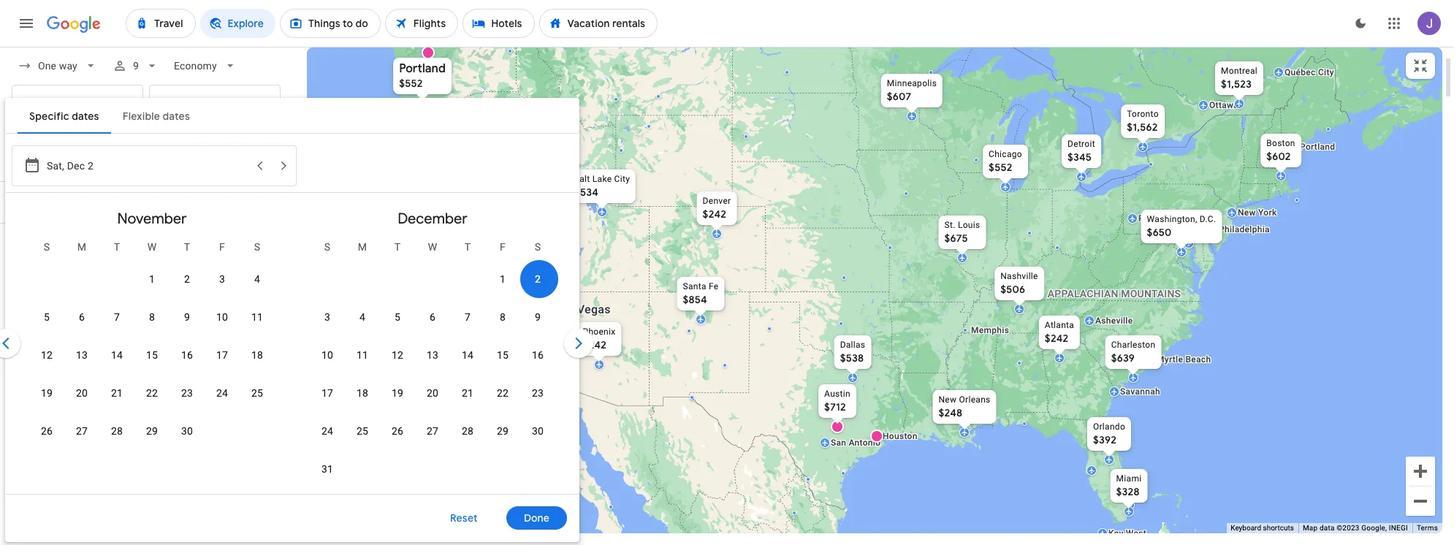 Task type: vqa. For each thing, say whether or not it's contained in the screenshot.


Task type: describe. For each thing, give the bounding box(es) containing it.
row containing 17
[[310, 374, 555, 412]]

30 for sat, dec 30 'element'
[[532, 425, 544, 437]]

242 us dollars text field for denver $242
[[703, 208, 726, 221]]

328 US dollars text field
[[1116, 485, 1140, 498]]

4 s from the left
[[535, 241, 541, 253]]

$602
[[1267, 150, 1291, 163]]

results
[[234, 236, 262, 246]]

$1,523
[[1221, 77, 1252, 91]]

diego
[[545, 372, 576, 386]]

1 23 button from the left
[[170, 376, 205, 411]]

15 for fri, dec 15 element
[[497, 349, 509, 361]]

vegas
[[577, 303, 611, 316]]

1 horizontal spatial 17 button
[[310, 376, 345, 411]]

row up the angeles
[[485, 254, 555, 298]]

$242 for atlanta $242
[[1045, 332, 1069, 345]]

sun, dec 24 element
[[321, 424, 333, 438]]

5 for tue, dec 5 element
[[395, 311, 400, 323]]

$650
[[1147, 226, 1172, 239]]

québec city
[[1285, 67, 1334, 77]]

seattle · austin · houston
[[50, 99, 169, 111]]

0 vertical spatial 4 button
[[240, 262, 275, 297]]

york
[[1258, 208, 1277, 218]]

fri, dec 15 element
[[497, 348, 509, 362]]

charleston
[[1111, 340, 1156, 350]]

myrtle
[[1157, 354, 1183, 365]]

2 29 button from the left
[[485, 414, 520, 449]]

orleans
[[959, 395, 991, 405]]

wed, dec 6 element
[[430, 310, 436, 324]]

denver
[[703, 196, 731, 206]]

0 horizontal spatial 2
[[176, 376, 182, 388]]

29 for wed, nov 29 element
[[146, 425, 158, 437]]

17 for sun, dec 17 element
[[321, 387, 333, 399]]

$1,562
[[1127, 121, 1158, 134]]

1 vertical spatial portland
[[1300, 142, 1335, 152]]

4 for the sat, nov 4 element
[[254, 273, 260, 285]]

terms
[[1417, 524, 1438, 532]]

thu, nov 2 element
[[184, 272, 190, 286]]

montreal
[[1221, 66, 1258, 76]]

20 button inside december row group
[[415, 376, 450, 411]]

houston inside filters form
[[129, 99, 169, 111]]

row containing 3
[[310, 298, 555, 336]]

1 · from the left
[[86, 99, 89, 111]]

wed, nov 8 element
[[149, 310, 155, 324]]

city inside salt lake city $534
[[614, 174, 630, 184]]

1 vertical spatial 24 button
[[310, 414, 345, 449]]

16 for sat, dec 16 element
[[532, 349, 544, 361]]

keyboard shortcuts button
[[1231, 523, 1294, 534]]

28 for the thu, dec 28 element
[[462, 425, 474, 437]]

grid inside filters form
[[12, 199, 573, 503]]

30 for thu, nov 30 element
[[181, 425, 193, 437]]

1 15 button from the left
[[134, 338, 170, 373]]

12 for sun, nov 12 element
[[41, 349, 53, 361]]

inegi
[[1389, 524, 1408, 532]]

map region
[[218, 20, 1454, 545]]

9 for 2nd 9 button from the right
[[184, 311, 190, 323]]

675 US dollars text field
[[945, 232, 968, 245]]

$712
[[824, 400, 846, 414]]

sat, dec 30 element
[[532, 424, 544, 438]]

these
[[209, 236, 232, 246]]

$854
[[683, 293, 707, 306]]

las
[[555, 303, 574, 316]]

23 for thu, nov 23 element
[[181, 387, 193, 399]]

november row group
[[12, 199, 292, 488]]

los angeles
[[463, 311, 529, 325]]

1 19 button from the left
[[29, 376, 64, 411]]

2 13 button from the left
[[415, 338, 450, 373]]

1 t from the left
[[114, 241, 120, 253]]

1 for december
[[500, 273, 506, 285]]

1 horizontal spatial 25 button
[[345, 414, 380, 449]]

29 for fri, dec 29 element
[[497, 425, 509, 437]]

tue, dec 19 element
[[392, 386, 403, 400]]

13 for wed, dec 13 element at the bottom
[[427, 349, 439, 361]]

2 hr 42 min
[[176, 376, 229, 388]]

1 horizontal spatial city
[[1318, 67, 1334, 77]]

memphis
[[971, 325, 1009, 335]]

new york
[[1238, 208, 1277, 218]]

3 s from the left
[[324, 241, 330, 253]]

fri, nov 24 element
[[216, 386, 228, 400]]

9 for 2nd 9 button from the left
[[535, 311, 541, 323]]

wed, nov 29 element
[[146, 424, 158, 438]]

345 US dollars text field
[[1068, 151, 1092, 164]]

sat, dec 16 element
[[532, 348, 544, 362]]

next image
[[561, 326, 596, 361]]

google,
[[1362, 524, 1387, 532]]

sat, dec 2, departure date. element
[[535, 272, 541, 286]]

$392
[[1093, 433, 1117, 446]]

san for diego
[[521, 372, 542, 386]]

9 inside popup button
[[133, 60, 139, 72]]

antonio
[[849, 438, 881, 448]]

reset button
[[432, 506, 495, 530]]

10 for fri, nov 10 element
[[216, 311, 228, 323]]

tue, nov 21 element
[[111, 386, 123, 400]]

27 for mon, nov 27 element on the left bottom of the page
[[76, 425, 88, 437]]

sun, dec 31 element
[[321, 462, 333, 476]]

atlanta $242
[[1045, 320, 1074, 345]]

0 horizontal spatial $552
[[244, 319, 268, 332]]

about these results
[[183, 236, 262, 246]]

$538
[[840, 351, 864, 365]]

fri, dec 1 element
[[500, 272, 506, 286]]

appalachian mountains
[[1048, 288, 1181, 300]]

2 21 button from the left
[[450, 376, 485, 411]]

1 26 button from the left
[[29, 414, 64, 449]]

2 for december
[[535, 273, 541, 285]]

houston inside map region
[[883, 431, 918, 441]]

58 min
[[176, 284, 208, 296]]

row containing 26
[[29, 412, 205, 450]]

appalachian
[[1048, 288, 1119, 300]]

1 27 button from the left
[[64, 414, 99, 449]]

francisco
[[412, 234, 465, 248]]

3 button inside december row group
[[310, 300, 345, 335]]

7 for thu, dec 7 element
[[465, 311, 471, 323]]

row containing 24
[[310, 412, 555, 450]]

0 horizontal spatial 18 button
[[240, 338, 275, 373]]

2 12 button from the left
[[380, 338, 415, 373]]

montreal $1,523
[[1221, 66, 1258, 91]]

$506
[[1001, 283, 1025, 296]]

7 for tue, nov 7 element at the left of the page
[[114, 311, 120, 323]]

534 US dollars text field
[[574, 186, 598, 199]]

wed, nov 1 element
[[149, 272, 155, 286]]

$534
[[574, 186, 598, 199]]

phoenix $242
[[583, 327, 616, 351]]

19 for the tue, dec 19 element
[[392, 387, 403, 399]]

nonstop
[[128, 284, 168, 296]]

2 t from the left
[[184, 241, 190, 253]]

1 9 button from the left
[[170, 300, 205, 335]]

0 horizontal spatial portland
[[110, 268, 157, 283]]

san francisco $592
[[389, 234, 465, 262]]

23 for sat, dec 23 element
[[532, 387, 544, 399]]

1 horizontal spatial 10 button
[[310, 338, 345, 373]]

sun, nov 5 element
[[44, 310, 50, 324]]

new for new york
[[1238, 208, 1256, 218]]

myrtle beach
[[1157, 354, 1211, 365]]

data
[[1320, 524, 1335, 532]]

1 horizontal spatial 552 us dollars text field
[[399, 77, 423, 90]]

austin inside map region
[[824, 389, 851, 399]]

$328
[[1116, 485, 1140, 498]]

2 9 button from the left
[[520, 300, 555, 335]]

row containing 5
[[29, 298, 275, 336]]

0 vertical spatial portland
[[399, 61, 446, 76]]

14 for tue, nov 14 element
[[111, 349, 123, 361]]

austin $712
[[824, 389, 851, 414]]

about
[[183, 236, 207, 246]]

6 for mon, nov 6 element
[[79, 311, 85, 323]]

2 23 button from the left
[[520, 376, 555, 411]]

24 for fri, nov 24 "element" in the bottom of the page
[[216, 387, 228, 399]]

31 button
[[310, 452, 345, 487]]

$345
[[1068, 151, 1092, 164]]

filters form
[[0, 47, 596, 542]]

santa fe $854
[[683, 281, 719, 306]]

19 for sun, nov 19 element
[[41, 387, 53, 399]]

boston $602
[[1267, 138, 1295, 163]]

chicago $552
[[989, 149, 1022, 174]]

58
[[176, 284, 188, 296]]

ottawa
[[1209, 100, 1239, 110]]

wed, nov 15 element
[[146, 348, 158, 362]]

20 for mon, nov 20 element
[[76, 387, 88, 399]]

2 for november
[[184, 273, 190, 285]]

0 vertical spatial 24 button
[[205, 376, 240, 411]]

f for december
[[500, 241, 506, 253]]

506 US dollars text field
[[1001, 283, 1025, 296]]

tue, nov 14 element
[[111, 348, 123, 362]]

louis
[[958, 220, 980, 230]]

san antonio
[[831, 438, 881, 448]]

sat, nov 11 element
[[251, 310, 263, 324]]

philadelphia
[[1219, 224, 1270, 235]]

0 horizontal spatial 17 button
[[205, 338, 240, 373]]

detroit $345
[[1068, 139, 1095, 164]]

st. louis $675
[[945, 220, 980, 245]]

26 for sun, nov 26 element
[[41, 425, 53, 437]]

592 US dollars text field
[[389, 249, 412, 262]]

boston
[[1267, 138, 1295, 148]]

6 button inside november row group
[[64, 300, 99, 335]]

0 horizontal spatial 10 button
[[205, 300, 240, 335]]

sun, nov 19 element
[[41, 386, 53, 400]]

$248
[[939, 406, 963, 419]]

sat, dec 9 element
[[535, 310, 541, 324]]

854 US dollars text field
[[683, 293, 707, 306]]

16 for thu, nov 16 element
[[181, 349, 193, 361]]

november
[[117, 210, 187, 228]]

3 t from the left
[[394, 241, 401, 253]]

december row group
[[292, 199, 573, 488]]

1 horizontal spatial 11 button
[[345, 338, 380, 373]]

washington,
[[1147, 214, 1197, 224]]

0 horizontal spatial 11 button
[[240, 300, 275, 335]]

portland $552
[[399, 61, 446, 90]]

nashville
[[1001, 271, 1038, 281]]

los angeles button
[[455, 304, 538, 352]]

17 for fri, nov 17 element at the bottom left of the page
[[216, 349, 228, 361]]

thu, nov 16 element
[[181, 348, 193, 362]]

done
[[524, 512, 550, 525]]

key
[[1109, 528, 1124, 539]]

mon, nov 27 element
[[76, 424, 88, 438]]

pittsburgh
[[1139, 213, 1182, 224]]

san for antonio
[[831, 438, 846, 448]]



Task type: locate. For each thing, give the bounding box(es) containing it.
1 horizontal spatial 11
[[357, 349, 368, 361]]

4 inside december row group
[[360, 311, 365, 323]]

14
[[111, 349, 123, 361], [462, 349, 474, 361]]

1 14 from the left
[[111, 349, 123, 361]]

m left 592 us dollars text box
[[358, 241, 367, 253]]

$242 for denver $242
[[703, 208, 726, 221]]

1 f from the left
[[219, 241, 225, 253]]

0 vertical spatial san
[[389, 234, 409, 248]]

1 21 button from the left
[[99, 376, 134, 411]]

1 27 from the left
[[76, 425, 88, 437]]

new for new orleans $248
[[939, 395, 957, 405]]

row down wed, dec 13 element at the bottom
[[310, 374, 555, 412]]

1 13 button from the left
[[64, 338, 99, 373]]

f up fri, dec 1 element
[[500, 241, 506, 253]]

0 vertical spatial houston
[[129, 99, 169, 111]]

row up wed, nov 29 element
[[29, 374, 275, 412]]

650 US dollars text field
[[1147, 226, 1172, 239]]

13 right tue, dec 12 element
[[427, 349, 439, 361]]

thu, nov 30 element
[[181, 424, 193, 438]]

2 15 button from the left
[[485, 338, 520, 373]]

6 inside november row group
[[79, 311, 85, 323]]

0 horizontal spatial f
[[219, 241, 225, 253]]

1 horizontal spatial 4 button
[[345, 300, 380, 335]]

1 vertical spatial 18 button
[[345, 376, 380, 411]]

2 button left fri, nov 3 element
[[170, 262, 205, 297]]

10 for 'sun, dec 10' element on the left of page
[[321, 349, 333, 361]]

toronto
[[1127, 109, 1159, 119]]

13 for mon, nov 13 element
[[76, 349, 88, 361]]

2 7 button from the left
[[450, 300, 485, 335]]

1 w from the left
[[147, 241, 157, 253]]

16 inside december row group
[[532, 349, 544, 361]]

2 27 button from the left
[[415, 414, 450, 449]]

0 horizontal spatial 13
[[76, 349, 88, 361]]

sat, nov 18 element
[[251, 348, 263, 362]]

18 inside december row group
[[357, 387, 368, 399]]

view smaller map image
[[1412, 57, 1429, 75]]

1 horizontal spatial 16 button
[[520, 338, 555, 373]]

1 6 button from the left
[[64, 300, 99, 335]]

1 horizontal spatial 13
[[427, 349, 439, 361]]

0 horizontal spatial 30 button
[[170, 414, 205, 449]]

seattle
[[50, 99, 83, 111]]

17 button up the 42
[[205, 338, 240, 373]]

18 for sat, nov 18 element
[[251, 349, 263, 361]]

1 1 from the left
[[149, 273, 155, 285]]

19 inside december row group
[[392, 387, 403, 399]]

sun, dec 3 element
[[324, 310, 330, 324]]

2
[[184, 273, 190, 285], [535, 273, 541, 285], [176, 376, 182, 388]]

7 inside december row group
[[465, 311, 471, 323]]

29 button left thu, nov 30 element
[[134, 414, 170, 449]]

4 button left tue, dec 5 element
[[345, 300, 380, 335]]

1 19 from the left
[[41, 387, 53, 399]]

2 5 button from the left
[[380, 300, 415, 335]]

0 horizontal spatial 9
[[133, 60, 139, 72]]

1 horizontal spatial 21 button
[[450, 376, 485, 411]]

$607
[[887, 90, 911, 103]]

11 for mon, dec 11 element
[[357, 349, 368, 361]]

20 inside november row group
[[76, 387, 88, 399]]

sat, dec 23 element
[[532, 386, 544, 400]]

Departure text field
[[47, 135, 231, 175]]

1 15 from the left
[[146, 349, 158, 361]]

previous image
[[0, 326, 23, 361]]

$552 inside portland $552
[[399, 77, 423, 90]]

san up 592 us dollars text box
[[389, 234, 409, 248]]

tue, nov 28 element
[[111, 424, 123, 438]]

$592
[[389, 249, 412, 262]]

fri, dec 8 element
[[500, 310, 506, 324]]

savannah
[[1120, 387, 1160, 397]]

2 19 from the left
[[392, 387, 403, 399]]

22 button left sat, dec 23 element
[[485, 376, 520, 411]]

2 6 from the left
[[430, 311, 436, 323]]

m for december
[[358, 241, 367, 253]]

new orleans $248
[[939, 395, 991, 419]]

712 US dollars text field
[[824, 400, 846, 414]]

change appearance image
[[1343, 6, 1378, 41]]

1 horizontal spatial 9
[[184, 311, 190, 323]]

28 for the tue, nov 28 element
[[111, 425, 123, 437]]

2 23 from the left
[[532, 387, 544, 399]]

1 12 button from the left
[[29, 338, 64, 373]]

3
[[219, 273, 225, 285], [324, 311, 330, 323]]

1 vertical spatial min
[[212, 376, 229, 388]]

24 inside november row group
[[216, 387, 228, 399]]

terms link
[[1417, 524, 1438, 532]]

8 button down nonstop
[[134, 300, 170, 335]]

12
[[41, 349, 53, 361], [392, 349, 403, 361]]

fri, nov 3 element
[[219, 272, 225, 286]]

21 inside november row group
[[111, 387, 123, 399]]

1 6 from the left
[[79, 311, 85, 323]]

1 16 button from the left
[[170, 338, 205, 373]]

1 vertical spatial 4 button
[[345, 300, 380, 335]]

26 for tue, dec 26 element
[[392, 425, 403, 437]]

·
[[86, 99, 89, 111], [124, 99, 127, 111]]

min right the 42
[[212, 376, 229, 388]]

wed, dec 13 element
[[427, 348, 439, 362]]

4 right fri, nov 3 element
[[254, 273, 260, 285]]

2 horizontal spatial san
[[831, 438, 846, 448]]

w inside december row group
[[428, 241, 437, 253]]

3 button inside november row group
[[205, 262, 240, 297]]

f inside november row group
[[219, 241, 225, 253]]

las vegas
[[555, 303, 611, 316]]

28
[[111, 425, 123, 437], [462, 425, 474, 437]]

607 US dollars text field
[[887, 90, 911, 103]]

sat, nov 25 element
[[251, 386, 263, 400]]

grid containing november
[[12, 199, 573, 503]]

30 inside december row group
[[532, 425, 544, 437]]

11 for sat, nov 11 element at the left of page
[[251, 311, 263, 323]]

s up sat, dec 2, departure date. element
[[535, 241, 541, 253]]

16 inside november row group
[[181, 349, 193, 361]]

wed, dec 20 element
[[427, 386, 439, 400]]

grid
[[12, 199, 573, 503]]

2 inside december row group
[[535, 273, 541, 285]]

1 20 button from the left
[[64, 376, 99, 411]]

0 horizontal spatial 11
[[251, 311, 263, 323]]

2 21 from the left
[[462, 387, 474, 399]]

24 button left mon, dec 25 element
[[310, 414, 345, 449]]

7 button
[[99, 300, 134, 335], [450, 300, 485, 335]]

tue, dec 5 element
[[395, 310, 400, 324]]

shortcuts
[[1263, 524, 1294, 532]]

f left results on the top left of page
[[219, 241, 225, 253]]

key west
[[1109, 528, 1147, 539]]

0 horizontal spatial 24 button
[[205, 376, 240, 411]]

10 right 'thu, nov 9' element
[[216, 311, 228, 323]]

13 button right sun, nov 12 element
[[64, 338, 99, 373]]

8
[[149, 311, 155, 323], [500, 311, 506, 323]]

2 button
[[170, 262, 205, 297], [520, 262, 555, 297]]

15
[[146, 349, 158, 361], [497, 349, 509, 361]]

1 28 button from the left
[[99, 414, 134, 449]]

1 vertical spatial 552 us dollars text field
[[244, 319, 268, 332]]

26 button left mon, nov 27 element on the left bottom of the page
[[29, 414, 64, 449]]

392 US dollars text field
[[1093, 433, 1117, 446]]

30 button right fri, dec 29 element
[[520, 414, 555, 449]]

21 inside december row group
[[462, 387, 474, 399]]

2 5 from the left
[[395, 311, 400, 323]]

denver $242
[[703, 196, 731, 221]]

2 28 button from the left
[[450, 414, 485, 449]]

28 right wed, dec 27 element
[[462, 425, 474, 437]]

25 for sat, nov 25 element at the bottom left of page
[[251, 387, 263, 399]]

27 inside december row group
[[427, 425, 439, 437]]

2 27 from the left
[[427, 425, 439, 437]]

3 button left mon, dec 4 element
[[310, 300, 345, 335]]

18 for mon, dec 18 element
[[357, 387, 368, 399]]

sun, dec 10 element
[[321, 348, 333, 362]]

2 19 button from the left
[[380, 376, 415, 411]]

san left antonio
[[831, 438, 846, 448]]

2 29 from the left
[[497, 425, 509, 437]]

0 horizontal spatial 19 button
[[29, 376, 64, 411]]

0 horizontal spatial houston
[[129, 99, 169, 111]]

thu, nov 23 element
[[181, 386, 193, 400]]

$552 for chicago
[[989, 161, 1012, 174]]

2 15 from the left
[[497, 349, 509, 361]]

s up sun, nov 5 'element'
[[44, 241, 50, 253]]

santa
[[683, 281, 706, 292]]

2 26 button from the left
[[380, 414, 415, 449]]

thu, dec 21 element
[[462, 386, 474, 400]]

wed, nov 22 element
[[146, 386, 158, 400]]

25 for mon, dec 25 element
[[357, 425, 368, 437]]

1 28 from the left
[[111, 425, 123, 437]]

0 horizontal spatial 5
[[44, 311, 50, 323]]

1 16 from the left
[[181, 349, 193, 361]]

$242 down phoenix
[[583, 338, 607, 351]]

10 button
[[205, 300, 240, 335], [310, 338, 345, 373]]

2 8 button from the left
[[485, 300, 520, 335]]

17 inside november row group
[[216, 349, 228, 361]]

9 button
[[107, 48, 165, 83]]

6 right tue, dec 5 element
[[430, 311, 436, 323]]

19 inside november row group
[[41, 387, 53, 399]]

18 inside november row group
[[251, 349, 263, 361]]

new inside new orleans $248
[[939, 395, 957, 405]]

2 6 button from the left
[[415, 300, 450, 335]]

fri, dec 22 element
[[497, 386, 509, 400]]

552 US dollars text field
[[989, 161, 1012, 174]]

sat, nov 4 element
[[254, 272, 260, 286]]

20 button inside november row group
[[64, 376, 99, 411]]

t down december
[[465, 241, 471, 253]]

2 22 from the left
[[497, 387, 509, 399]]

27
[[76, 425, 88, 437], [427, 425, 439, 437]]

0 horizontal spatial min
[[191, 284, 208, 296]]

9 inside december row group
[[535, 311, 541, 323]]

1 23 from the left
[[181, 387, 193, 399]]

2 button for december
[[520, 262, 555, 297]]

2 1 button from the left
[[485, 262, 520, 297]]

1 horizontal spatial austin
[[824, 389, 851, 399]]

1 horizontal spatial 26 button
[[380, 414, 415, 449]]

row containing 12
[[29, 336, 275, 374]]

0 horizontal spatial 23 button
[[170, 376, 205, 411]]

13 inside december row group
[[427, 349, 439, 361]]

keyboard
[[1231, 524, 1261, 532]]

washington, d.c. $650
[[1147, 214, 1216, 239]]

austin inside filters form
[[91, 99, 121, 111]]

14 for thu, dec 14 'element'
[[462, 349, 474, 361]]

242 US dollars text field
[[1045, 332, 1069, 345]]

thu, dec 7 element
[[465, 310, 471, 324]]

9 button down 58
[[170, 300, 205, 335]]

13 inside november row group
[[76, 349, 88, 361]]

15 inside november row group
[[146, 349, 158, 361]]

11 inside december row group
[[357, 349, 368, 361]]

248 US dollars text field
[[939, 406, 963, 419]]

san for francisco
[[389, 234, 409, 248]]

30
[[181, 425, 193, 437], [532, 425, 544, 437]]

clear travel mode image
[[175, 185, 210, 220]]

28 button right wed, dec 27 element
[[450, 414, 485, 449]]

21 for "tue, nov 21" element
[[111, 387, 123, 399]]

sun, dec 17 element
[[321, 386, 333, 400]]

17 up the 2 hr 42 min
[[216, 349, 228, 361]]

0 horizontal spatial 6 button
[[64, 300, 99, 335]]

1 14 button from the left
[[99, 338, 134, 373]]

552 US dollars text field
[[399, 77, 423, 90], [244, 319, 268, 332]]

0 horizontal spatial 2 button
[[170, 262, 205, 297]]

december
[[398, 210, 468, 228]]

7 inside november row group
[[114, 311, 120, 323]]

thu, dec 28 element
[[462, 424, 474, 438]]

10 inside november row group
[[216, 311, 228, 323]]

1 30 button from the left
[[170, 414, 205, 449]]

$242 down denver
[[703, 208, 726, 221]]

29 button
[[134, 414, 170, 449], [485, 414, 520, 449]]

2 f from the left
[[500, 241, 506, 253]]

12 right mon, dec 11 element
[[392, 349, 403, 361]]

0 vertical spatial 4
[[254, 273, 260, 285]]

0 vertical spatial 10
[[216, 311, 228, 323]]

2 30 button from the left
[[520, 414, 555, 449]]

12 button left mon, nov 13 element
[[29, 338, 64, 373]]

26 inside december row group
[[392, 425, 403, 437]]

42
[[197, 376, 209, 388]]

$552 for portland
[[399, 77, 423, 90]]

thu, dec 14 element
[[462, 348, 474, 362]]

15 button left sat, dec 16 element
[[485, 338, 520, 373]]

25 button right fri, nov 24 "element" in the bottom of the page
[[240, 376, 275, 411]]

1 1 button from the left
[[134, 262, 170, 297]]

fri, nov 10 element
[[216, 310, 228, 324]]

27 button
[[64, 414, 99, 449], [415, 414, 450, 449]]

0 horizontal spatial ·
[[86, 99, 89, 111]]

2 horizontal spatial $552
[[989, 161, 1012, 174]]

13 right sun, nov 12 element
[[76, 349, 88, 361]]

21 for thu, dec 21 "element" at the bottom
[[462, 387, 474, 399]]

$242 inside atlanta $242
[[1045, 332, 1069, 345]]

23 inside december row group
[[532, 387, 544, 399]]

f for november
[[219, 241, 225, 253]]

min right thu, nov 2 element
[[191, 284, 208, 296]]

1 horizontal spatial 18
[[357, 387, 368, 399]]

6 button
[[64, 300, 99, 335], [415, 300, 450, 335]]

0 horizontal spatial 3 button
[[205, 262, 240, 297]]

1 vertical spatial 25
[[357, 425, 368, 437]]

1 horizontal spatial 7 button
[[450, 300, 485, 335]]

20 for wed, dec 20 element
[[427, 387, 439, 399]]

3 button left the sat, nov 4 element
[[205, 262, 240, 297]]

2 2 button from the left
[[520, 262, 555, 297]]

2 button for november
[[170, 262, 205, 297]]

2 22 button from the left
[[485, 376, 520, 411]]

$639
[[1111, 351, 1135, 365]]

0 horizontal spatial 7
[[114, 311, 120, 323]]

21 button right mon, nov 20 element
[[99, 376, 134, 411]]

6 button left tue, nov 7 element at the left of the page
[[64, 300, 99, 335]]

29 button left sat, dec 30 'element'
[[485, 414, 520, 449]]

3 left mon, dec 4 element
[[324, 311, 330, 323]]

1 inside november row group
[[149, 273, 155, 285]]

4 t from the left
[[465, 241, 471, 253]]

0 horizontal spatial 27 button
[[64, 414, 99, 449]]

fe
[[709, 281, 719, 292]]

reset
[[450, 512, 477, 525]]

3 inside november row group
[[219, 273, 225, 285]]

tue, dec 12 element
[[392, 348, 403, 362]]

1 button
[[134, 262, 170, 297], [485, 262, 520, 297]]

15 inside december row group
[[497, 349, 509, 361]]

31
[[321, 463, 333, 475]]

11 right fri, nov 10 element
[[251, 311, 263, 323]]

2 14 from the left
[[462, 349, 474, 361]]

row up wed, dec 20 element
[[310, 336, 555, 374]]

dallas
[[840, 340, 865, 350]]

mon, nov 20 element
[[76, 386, 88, 400]]

18
[[251, 349, 263, 361], [357, 387, 368, 399]]

0 vertical spatial 18
[[251, 349, 263, 361]]

1 horizontal spatial new
[[1238, 208, 1256, 218]]

1 horizontal spatial 30
[[532, 425, 544, 437]]

18 button right sun, dec 17 element
[[345, 376, 380, 411]]

22 inside november row group
[[146, 387, 158, 399]]

1 horizontal spatial 19 button
[[380, 376, 415, 411]]

lake
[[593, 174, 612, 184]]

29
[[146, 425, 158, 437], [497, 425, 509, 437]]

new up $248 text box
[[939, 395, 957, 405]]

1 vertical spatial city
[[614, 174, 630, 184]]

0 horizontal spatial 19
[[41, 387, 53, 399]]

26 inside november row group
[[41, 425, 53, 437]]

1 vertical spatial 4
[[360, 311, 365, 323]]

20 inside december row group
[[427, 387, 439, 399]]

12 button right mon, dec 11 element
[[380, 338, 415, 373]]

1 horizontal spatial 10
[[321, 349, 333, 361]]

12 button inside november row group
[[29, 338, 64, 373]]

15 left thu, nov 16 element
[[146, 349, 158, 361]]

10
[[216, 311, 228, 323], [321, 349, 333, 361]]

1 button for november
[[134, 262, 170, 297]]

sun, nov 12 element
[[41, 348, 53, 362]]

$552 inside chicago $552
[[989, 161, 1012, 174]]

1 20 from the left
[[76, 387, 88, 399]]

5 inside november row group
[[44, 311, 50, 323]]

0 horizontal spatial 28 button
[[99, 414, 134, 449]]

2 1 from the left
[[500, 273, 506, 285]]

loading results progress bar
[[0, 47, 1454, 50]]

27 for wed, dec 27 element
[[427, 425, 439, 437]]

· right "seattle" on the left top
[[86, 99, 89, 111]]

2 16 button from the left
[[520, 338, 555, 373]]

1 vertical spatial 11 button
[[345, 338, 380, 373]]

1 vertical spatial 10
[[321, 349, 333, 361]]

0 horizontal spatial 8
[[149, 311, 155, 323]]

20 button
[[64, 376, 99, 411], [415, 376, 450, 411]]

2 26 from the left
[[392, 425, 403, 437]]

12 for tue, dec 12 element
[[392, 349, 403, 361]]

2 28 from the left
[[462, 425, 474, 437]]

23 inside november row group
[[181, 387, 193, 399]]

0 vertical spatial 25 button
[[240, 376, 275, 411]]

5 for sun, nov 5 'element'
[[44, 311, 50, 323]]

16 button up the hr on the bottom of the page
[[170, 338, 205, 373]]

1 horizontal spatial 28
[[462, 425, 474, 437]]

san diego
[[521, 372, 576, 386]]

sun, nov 26 element
[[41, 424, 53, 438]]

1 inside december row group
[[500, 273, 506, 285]]

22 button inside november row group
[[134, 376, 170, 411]]

1 horizontal spatial 12
[[392, 349, 403, 361]]

9 inside november row group
[[184, 311, 190, 323]]

1523 US dollars text field
[[1221, 77, 1252, 91]]

14 right wed, dec 13 element at the bottom
[[462, 349, 474, 361]]

8 button
[[134, 300, 170, 335], [485, 300, 520, 335]]

1 2 button from the left
[[170, 262, 205, 297]]

27 button left the tue, nov 28 element
[[64, 414, 99, 449]]

1 22 button from the left
[[134, 376, 170, 411]]

tue, dec 26 element
[[392, 424, 403, 438]]

22 inside december row group
[[497, 387, 509, 399]]

1 horizontal spatial 4
[[360, 311, 365, 323]]

20 button right the tue, dec 19 element
[[415, 376, 450, 411]]

1 horizontal spatial 14 button
[[450, 338, 485, 373]]

1 5 from the left
[[44, 311, 50, 323]]

1 vertical spatial 11
[[357, 349, 368, 361]]

phoenix
[[583, 327, 616, 337]]

14 inside november row group
[[111, 349, 123, 361]]

0 vertical spatial 18 button
[[240, 338, 275, 373]]

1 29 from the left
[[146, 425, 158, 437]]

2 horizontal spatial portland
[[1300, 142, 1335, 152]]

salt lake city $534
[[574, 174, 630, 199]]

san inside san francisco $592
[[389, 234, 409, 248]]

miami
[[1116, 474, 1142, 484]]

mon, dec 25 element
[[357, 424, 368, 438]]

2 w from the left
[[428, 241, 437, 253]]

2 20 button from the left
[[415, 376, 450, 411]]

1 horizontal spatial 24 button
[[310, 414, 345, 449]]

4 button right fri, nov 3 element
[[240, 262, 275, 297]]

19 button left mon, nov 20 element
[[29, 376, 64, 411]]

0 horizontal spatial 21 button
[[99, 376, 134, 411]]

1 horizontal spatial portland
[[399, 61, 446, 76]]

12 inside december row group
[[392, 349, 403, 361]]

$242 down atlanta
[[1045, 332, 1069, 345]]

1 horizontal spatial 23
[[532, 387, 544, 399]]

2 12 from the left
[[392, 349, 403, 361]]

m for november
[[77, 241, 86, 253]]

1 left 58
[[149, 273, 155, 285]]

t down november
[[114, 241, 120, 253]]

15 for wed, nov 15 element
[[146, 349, 158, 361]]

t left francisco
[[394, 241, 401, 253]]

1 29 button from the left
[[134, 414, 170, 449]]

3 inside december row group
[[324, 311, 330, 323]]

8 for wed, nov 8 element
[[149, 311, 155, 323]]

242 US dollars text field
[[703, 208, 726, 221], [583, 338, 607, 351]]

27 left the thu, dec 28 element
[[427, 425, 439, 437]]

10 button right 'thu, nov 9' element
[[205, 300, 240, 335]]

21
[[111, 387, 123, 399], [462, 387, 474, 399]]

minneapolis $607
[[887, 78, 937, 103]]

0 vertical spatial 24
[[216, 387, 228, 399]]

25 inside november row group
[[251, 387, 263, 399]]

1 m from the left
[[77, 241, 86, 253]]

charleston $639
[[1111, 340, 1156, 365]]

1 7 button from the left
[[99, 300, 134, 335]]

0 horizontal spatial m
[[77, 241, 86, 253]]

8 button right los
[[485, 300, 520, 335]]

0 horizontal spatial 15
[[146, 349, 158, 361]]

29 inside november row group
[[146, 425, 158, 437]]

w down december
[[428, 241, 437, 253]]

8 down nonstop
[[149, 311, 155, 323]]

2 m from the left
[[358, 241, 367, 253]]

14 button right mon, nov 13 element
[[99, 338, 134, 373]]

los
[[463, 311, 482, 325]]

2 13 from the left
[[427, 349, 439, 361]]

chicago
[[989, 149, 1022, 159]]

0 horizontal spatial 6
[[79, 311, 85, 323]]

10 inside december row group
[[321, 349, 333, 361]]

26 right mon, dec 25 element
[[392, 425, 403, 437]]

24 for sun, dec 24 "element"
[[321, 425, 333, 437]]

11 button right fri, nov 10 element
[[240, 300, 275, 335]]

1 26 from the left
[[41, 425, 53, 437]]

25
[[251, 387, 263, 399], [357, 425, 368, 437]]

11 inside november row group
[[251, 311, 263, 323]]

17 button
[[205, 338, 240, 373], [310, 376, 345, 411]]

1 horizontal spatial 18 button
[[345, 376, 380, 411]]

1 s from the left
[[44, 241, 50, 253]]

25 left tue, dec 26 element
[[357, 425, 368, 437]]

0 horizontal spatial 20 button
[[64, 376, 99, 411]]

$242 inside phoenix $242
[[583, 338, 607, 351]]

fri, dec 29 element
[[497, 424, 509, 438]]

0 horizontal spatial 29 button
[[134, 414, 170, 449]]

w inside november row group
[[147, 241, 157, 253]]

2 14 button from the left
[[450, 338, 485, 373]]

0 horizontal spatial $242
[[583, 338, 607, 351]]

1
[[149, 273, 155, 285], [500, 273, 506, 285]]

$675
[[945, 232, 968, 245]]

6 inside december row group
[[430, 311, 436, 323]]

row down the about
[[134, 254, 275, 298]]

1 button for december
[[485, 262, 520, 297]]

1 7 from the left
[[114, 311, 120, 323]]

19 button right mon, dec 18 element
[[380, 376, 415, 411]]

2 left the hr on the bottom of the page
[[176, 376, 182, 388]]

18 right fri, nov 17 element at the bottom left of the page
[[251, 349, 263, 361]]

16 up san diego
[[532, 349, 544, 361]]

1 8 button from the left
[[134, 300, 170, 335]]

1 vertical spatial houston
[[883, 431, 918, 441]]

mon, dec 11 element
[[357, 348, 368, 362]]

0 horizontal spatial 20
[[76, 387, 88, 399]]

w down november
[[147, 241, 157, 253]]

main menu image
[[18, 15, 35, 32]]

10 left mon, dec 11 element
[[321, 349, 333, 361]]

8 inside november row group
[[149, 311, 155, 323]]

tue, nov 7 element
[[114, 310, 120, 324]]

8 inside december row group
[[500, 311, 506, 323]]

0 horizontal spatial 14 button
[[99, 338, 134, 373]]

1 horizontal spatial 5
[[395, 311, 400, 323]]

2 s from the left
[[254, 241, 260, 253]]

2 8 from the left
[[500, 311, 506, 323]]

1 5 button from the left
[[29, 300, 64, 335]]

7 button left fri, dec 8 'element'
[[450, 300, 485, 335]]

houston
[[129, 99, 169, 111], [883, 431, 918, 441]]

15 button left thu, nov 16 element
[[134, 338, 170, 373]]

1 button left sat, dec 2, departure date. element
[[485, 262, 520, 297]]

f inside december row group
[[500, 241, 506, 253]]

mon, nov 13 element
[[76, 348, 88, 362]]

0 vertical spatial min
[[191, 284, 208, 296]]

538 US dollars text field
[[840, 351, 864, 365]]

14 inside december row group
[[462, 349, 474, 361]]

639 US dollars text field
[[1111, 351, 1135, 365]]

2 vertical spatial $552
[[244, 319, 268, 332]]

wed, dec 27 element
[[427, 424, 439, 438]]

d.c.
[[1200, 214, 1216, 224]]

2 inside november row group
[[184, 273, 190, 285]]

1 horizontal spatial 5 button
[[380, 300, 415, 335]]

s up the sat, nov 4 element
[[254, 241, 260, 253]]

19 left mon, nov 20 element
[[41, 387, 53, 399]]

8 for fri, dec 8 'element'
[[500, 311, 506, 323]]

16 up the hr on the bottom of the page
[[181, 349, 193, 361]]

0 vertical spatial 552 us dollars text field
[[399, 77, 423, 90]]

$242 for phoenix $242
[[583, 338, 607, 351]]

mon, nov 6 element
[[79, 310, 85, 324]]

13 button
[[64, 338, 99, 373], [415, 338, 450, 373]]

8 right los
[[500, 311, 506, 323]]

st.
[[945, 220, 956, 230]]

7
[[114, 311, 120, 323], [465, 311, 471, 323]]

1 horizontal spatial 20
[[427, 387, 439, 399]]

25 inside december row group
[[357, 425, 368, 437]]

s
[[44, 241, 50, 253], [254, 241, 260, 253], [324, 241, 330, 253], [535, 241, 541, 253]]

23 left the 42
[[181, 387, 193, 399]]

hr
[[185, 376, 194, 388]]

4 for mon, dec 4 element
[[360, 311, 365, 323]]

nashville $506
[[1001, 271, 1038, 296]]

18 right sun, dec 17 element
[[357, 387, 368, 399]]

w for november
[[147, 241, 157, 253]]

22 for fri, dec 22 element
[[497, 387, 509, 399]]

2 7 from the left
[[465, 311, 471, 323]]

1 vertical spatial 25 button
[[345, 414, 380, 449]]

1 21 from the left
[[111, 387, 123, 399]]

city
[[1318, 67, 1334, 77], [614, 174, 630, 184]]

beach
[[1186, 354, 1211, 365]]

1 30 from the left
[[181, 425, 193, 437]]

0 horizontal spatial 24
[[216, 387, 228, 399]]

6 button inside december row group
[[415, 300, 450, 335]]

1562 US dollars text field
[[1127, 121, 1158, 134]]

None field
[[12, 53, 104, 79], [168, 53, 243, 79], [12, 53, 104, 79], [168, 53, 243, 79]]

1 13 from the left
[[76, 349, 88, 361]]

1 22 from the left
[[146, 387, 158, 399]]

row containing 19
[[29, 374, 275, 412]]

25 right fri, nov 24 "element" in the bottom of the page
[[251, 387, 263, 399]]

0 horizontal spatial 552 us dollars text field
[[244, 319, 268, 332]]

3 right 58 min on the bottom of the page
[[219, 273, 225, 285]]

602 US dollars text field
[[1267, 150, 1291, 163]]

Departure text field
[[47, 146, 247, 186]]

5
[[44, 311, 50, 323], [395, 311, 400, 323]]

11 button left tue, dec 12 element
[[345, 338, 380, 373]]

2 20 from the left
[[427, 387, 439, 399]]

2 · from the left
[[124, 99, 127, 111]]

3 for fri, nov 3 element
[[219, 273, 225, 285]]

5 button
[[29, 300, 64, 335], [380, 300, 415, 335]]

21 right mon, nov 20 element
[[111, 387, 123, 399]]

1 vertical spatial new
[[939, 395, 957, 405]]

f
[[219, 241, 225, 253], [500, 241, 506, 253]]

29 inside december row group
[[497, 425, 509, 437]]

28 inside december row group
[[462, 425, 474, 437]]

1 12 from the left
[[41, 349, 53, 361]]

t
[[114, 241, 120, 253], [184, 241, 190, 253], [394, 241, 401, 253], [465, 241, 471, 253]]

$242 inside denver $242
[[703, 208, 726, 221]]

0 vertical spatial 242 us dollars text field
[[703, 208, 726, 221]]

9 up seattle · austin · houston
[[133, 60, 139, 72]]

fri, nov 17 element
[[216, 348, 228, 362]]

mon, dec 18 element
[[357, 386, 368, 400]]

1 horizontal spatial 24
[[321, 425, 333, 437]]

1 horizontal spatial 9 button
[[520, 300, 555, 335]]

1 horizontal spatial 15
[[497, 349, 509, 361]]

22 button inside december row group
[[485, 376, 520, 411]]

3 for 'sun, dec 3' element
[[324, 311, 330, 323]]

2 16 from the left
[[532, 349, 544, 361]]

242 us dollars text field for phoenix $242
[[583, 338, 607, 351]]

30 inside november row group
[[181, 425, 193, 437]]

22 left sat, dec 23 element
[[497, 387, 509, 399]]

6 for wed, dec 6 element
[[430, 311, 436, 323]]

0 vertical spatial 17 button
[[205, 338, 240, 373]]

4
[[254, 273, 260, 285], [360, 311, 365, 323]]

1 horizontal spatial 29 button
[[485, 414, 520, 449]]

miami $328
[[1116, 474, 1142, 498]]

5 inside december row group
[[395, 311, 400, 323]]

1 horizontal spatial 15 button
[[485, 338, 520, 373]]

1 8 from the left
[[149, 311, 155, 323]]

28 inside november row group
[[111, 425, 123, 437]]

1 vertical spatial 24
[[321, 425, 333, 437]]

22 for wed, nov 22 'element'
[[146, 387, 158, 399]]

w for december
[[428, 241, 437, 253]]

row up wed, nov 22 'element'
[[29, 336, 275, 374]]

1 left sat, dec 2, departure date. element
[[500, 273, 506, 285]]

26 left mon, nov 27 element on the left bottom of the page
[[41, 425, 53, 437]]

5 button right mon, dec 4 element
[[380, 300, 415, 335]]

new up philadelphia
[[1238, 208, 1256, 218]]

20 right sun, nov 19 element
[[76, 387, 88, 399]]

row containing 10
[[310, 336, 555, 374]]

4 inside november row group
[[254, 273, 260, 285]]

thu, nov 9 element
[[184, 310, 190, 324]]

17 inside december row group
[[321, 387, 333, 399]]

1 horizontal spatial 22
[[497, 387, 509, 399]]

24 inside december row group
[[321, 425, 333, 437]]

27 inside november row group
[[76, 425, 88, 437]]

1 horizontal spatial 28 button
[[450, 414, 485, 449]]

23 down san diego
[[532, 387, 544, 399]]

québec
[[1285, 67, 1316, 77]]

1 horizontal spatial 2 button
[[520, 262, 555, 297]]

mon, dec 4 element
[[360, 310, 365, 324]]

west
[[1126, 528, 1147, 539]]

1 for november
[[149, 273, 155, 285]]

1 horizontal spatial 2
[[184, 273, 190, 285]]

row
[[134, 254, 275, 298], [485, 254, 555, 298], [29, 298, 275, 336], [310, 298, 555, 336], [29, 336, 275, 374], [310, 336, 555, 374], [29, 374, 275, 412], [310, 374, 555, 412], [29, 412, 205, 450], [310, 412, 555, 450]]

27 left the tue, nov 28 element
[[76, 425, 88, 437]]

1 vertical spatial $552
[[989, 161, 1012, 174]]

2 30 from the left
[[532, 425, 544, 437]]

12 inside november row group
[[41, 349, 53, 361]]

row down nonstop
[[29, 298, 275, 336]]



